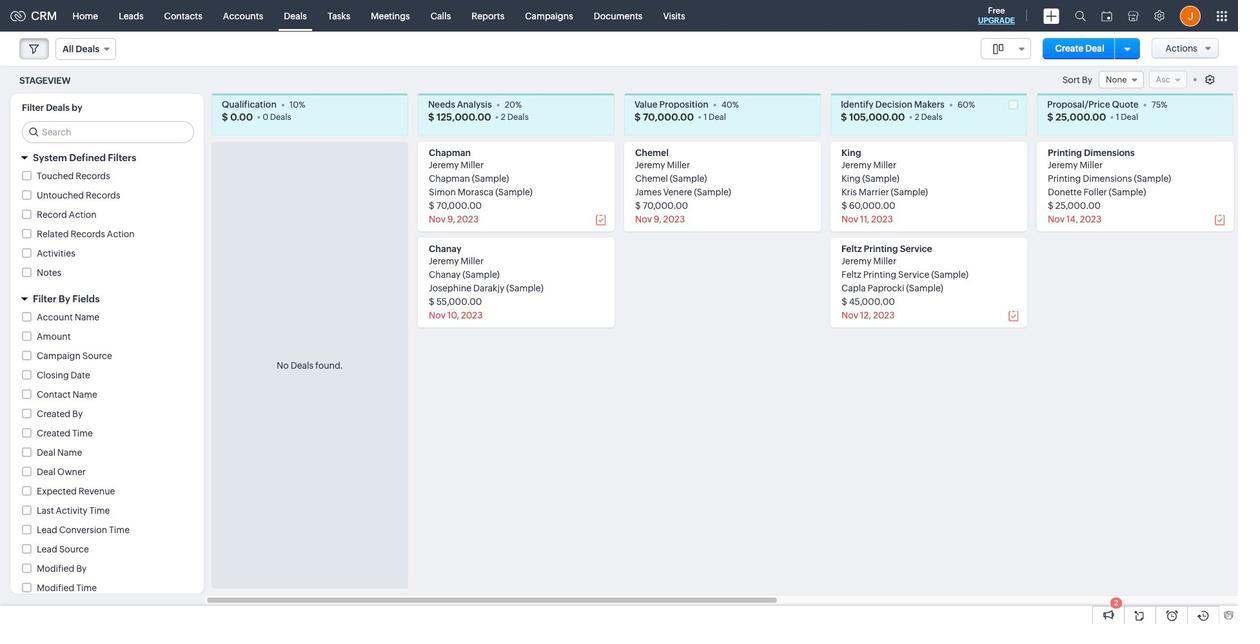 Task type: vqa. For each thing, say whether or not it's contained in the screenshot.
Create Menu 'image'
yes



Task type: locate. For each thing, give the bounding box(es) containing it.
profile element
[[1173, 0, 1209, 31]]

None field
[[55, 38, 116, 60], [981, 38, 1031, 59], [1099, 71, 1144, 88], [55, 38, 116, 60], [1099, 71, 1144, 88]]

search element
[[1067, 0, 1094, 32]]

size image
[[993, 43, 1003, 55]]



Task type: describe. For each thing, give the bounding box(es) containing it.
search image
[[1075, 10, 1086, 21]]

create menu image
[[1044, 8, 1060, 24]]

create menu element
[[1036, 0, 1067, 31]]

logo image
[[10, 11, 26, 21]]

profile image
[[1180, 5, 1201, 26]]

Search text field
[[23, 122, 194, 143]]

none field size
[[981, 38, 1031, 59]]

calendar image
[[1102, 11, 1113, 21]]



